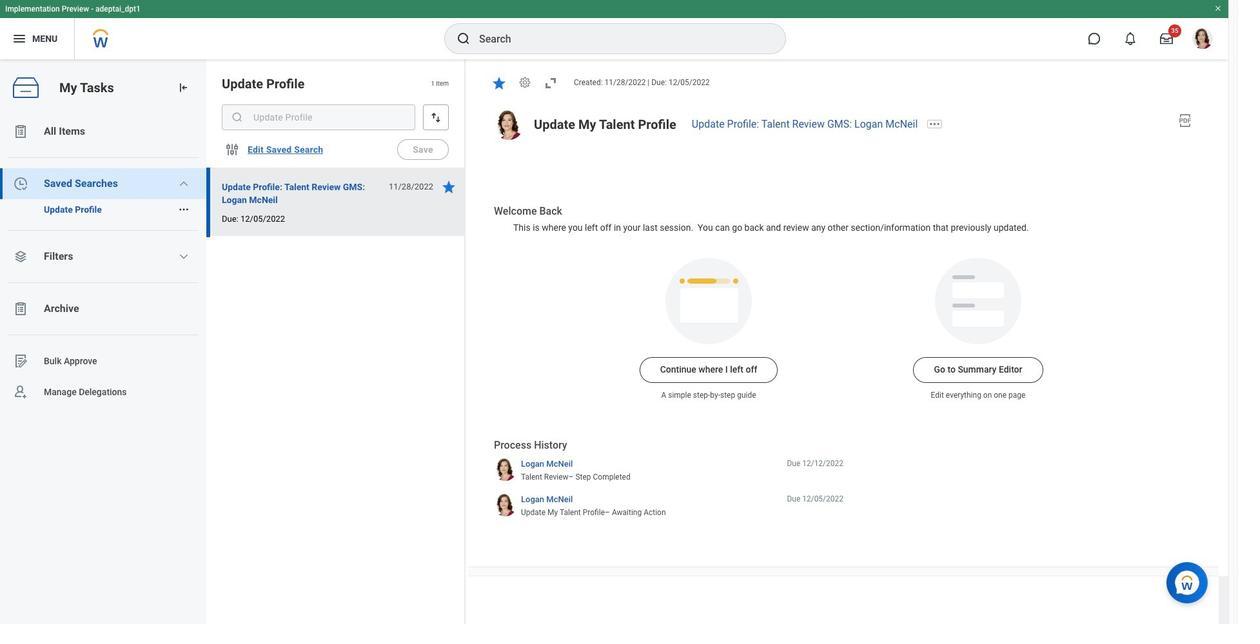 Task type: locate. For each thing, give the bounding box(es) containing it.
gear image
[[519, 76, 531, 89]]

chevron down image
[[179, 252, 189, 262]]

view printable version (pdf) image
[[1178, 113, 1193, 128]]

sort image
[[430, 111, 442, 124]]

search image
[[231, 111, 244, 124]]

0 horizontal spatial star image
[[441, 179, 457, 195]]

1 horizontal spatial star image
[[491, 75, 507, 91]]

user plus image
[[13, 384, 28, 400]]

clipboard image up rename image
[[13, 301, 28, 317]]

item list element
[[206, 59, 466, 624]]

1 vertical spatial star image
[[441, 179, 457, 195]]

fullscreen image
[[543, 75, 559, 91]]

Search Workday  search field
[[479, 25, 759, 53]]

star image
[[491, 75, 507, 91], [441, 179, 457, 195]]

list
[[0, 116, 206, 408]]

clipboard image
[[13, 124, 28, 139], [13, 301, 28, 317]]

chevron down image
[[179, 179, 189, 189]]

profile logan mcneil image
[[1193, 28, 1213, 52]]

1 vertical spatial clipboard image
[[13, 301, 28, 317]]

process history region
[[494, 438, 844, 522]]

0 vertical spatial star image
[[491, 75, 507, 91]]

related actions image
[[178, 204, 190, 215]]

0 vertical spatial clipboard image
[[13, 124, 28, 139]]

clipboard image up 'clock check' image
[[13, 124, 28, 139]]

justify image
[[12, 31, 27, 46]]

banner
[[0, 0, 1229, 59]]

None text field
[[222, 104, 415, 130]]

search image
[[456, 31, 471, 46]]



Task type: vqa. For each thing, say whether or not it's contained in the screenshot.
star ICON to the bottom
yes



Task type: describe. For each thing, give the bounding box(es) containing it.
inbox large image
[[1160, 32, 1173, 45]]

configure image
[[224, 142, 240, 157]]

none text field inside item list element
[[222, 104, 415, 130]]

close environment banner image
[[1214, 5, 1222, 12]]

notifications large image
[[1124, 32, 1137, 45]]

2 clipboard image from the top
[[13, 301, 28, 317]]

employee's photo (logan mcneil) image
[[494, 110, 524, 140]]

rename image
[[13, 353, 28, 369]]

1 clipboard image from the top
[[13, 124, 28, 139]]

clock check image
[[13, 176, 28, 192]]

transformation import image
[[177, 81, 190, 94]]

perspective image
[[13, 249, 28, 264]]



